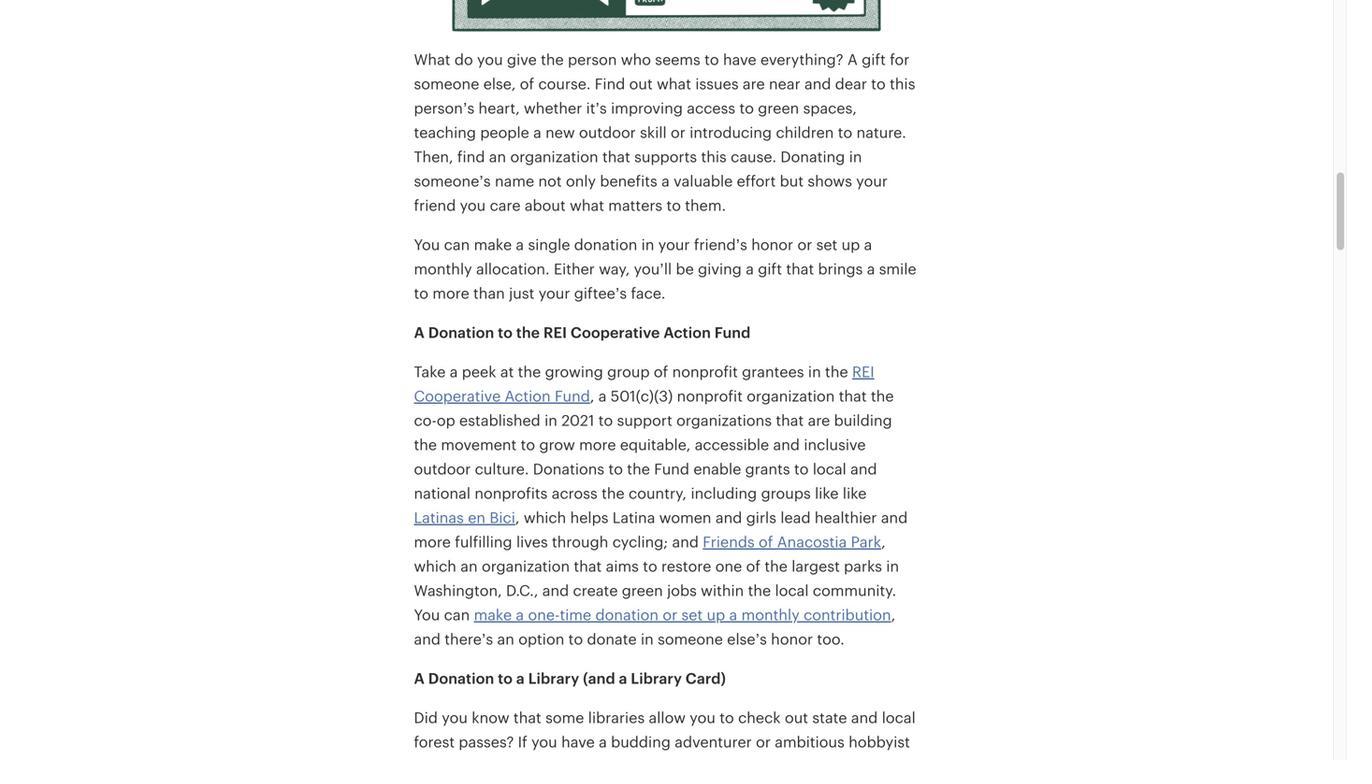 Task type: describe. For each thing, give the bounding box(es) containing it.
0 vertical spatial action
[[663, 323, 711, 341]]

your inside did you know that some libraries allow you to check out state and local forest passes? if you have a budding adventurer or ambitious hobbyist on your list, consider gifting them a library card (or set a date to grab
[[436, 757, 468, 761]]

to left the grow
[[521, 436, 535, 453]]

, which an organization that aims to restore one of the largest parks in washington, d.c., and create green jobs within the local community. you can
[[414, 533, 899, 623]]

honor inside , and there's an option to donate in someone else's honor too.
[[771, 630, 813, 648]]

honor inside you can make a single donation in your friend's honor or set up a monthly allocation. either way, you'll be giving a gift that brings a smile to more than just your giftee's face.
[[751, 236, 793, 253]]

to left the them.
[[666, 196, 681, 214]]

friends of anacostia park
[[703, 533, 881, 550]]

you down someone's
[[460, 196, 486, 214]]

are inside to support organizations that are building the movement to grow more equitable, accessible and inclusive outdoor culture. donations to the fund enable grants to local and national nonprofits across the country, including groups like
[[808, 411, 830, 429]]

an inside , which an organization that aims to restore one of the largest parks in washington, d.c., and create green jobs within the local community. you can
[[460, 557, 478, 575]]

and inside , and there's an option to donate in someone else's honor too.
[[414, 630, 441, 648]]

donation for a donation to the rei cooperative action fund
[[428, 323, 494, 341]]

1 library from the left
[[528, 670, 579, 687]]

than
[[473, 284, 505, 301]]

face.
[[631, 284, 666, 301]]

0 horizontal spatial set
[[681, 606, 703, 623]]

through
[[552, 533, 608, 550]]

and up the park
[[881, 509, 908, 526]]

in right the grantees
[[808, 363, 821, 380]]

friends of anacostia park link
[[703, 533, 881, 550]]

and inside , which an organization that aims to restore one of the largest parks in washington, d.c., and create green jobs within the local community. you can
[[542, 582, 569, 599]]

like inside like latinas en bici
[[843, 484, 867, 502]]

and down women
[[672, 533, 699, 550]]

cycling;
[[612, 533, 668, 550]]

within
[[701, 582, 744, 599]]

for
[[890, 50, 910, 68]]

2021
[[561, 411, 594, 429]]

an inside , and there's an option to donate in someone else's honor too.
[[497, 630, 514, 648]]

them.
[[685, 196, 726, 214]]

inclusive
[[804, 436, 866, 453]]

shows
[[808, 172, 852, 189]]

like latinas en bici
[[414, 484, 867, 526]]

way,
[[599, 260, 630, 277]]

make inside you can make a single donation in your friend's honor or set up a monthly allocation. either way, you'll be giving a gift that brings a smile to more than just your giftee's face.
[[474, 236, 512, 253]]

green inside , which an organization that aims to restore one of the largest parks in washington, d.c., and create green jobs within the local community. you can
[[622, 582, 663, 599]]

green inside what do you give the person who seems to have everything? a gift for someone else, of course. find out what issues are near and dear to this person's heart, whether it's improving access to green spaces, teaching people a new outdoor skill or introducing children to nature. then, find an organization that supports this cause. donating in someone's name not only benefits a valuable effort but shows your friend you care about what matters to them.
[[758, 99, 799, 116]]

or inside did you know that some libraries allow you to check out state and local forest passes? if you have a budding adventurer or ambitious hobbyist on your list, consider gifting them a library card (or set a date to grab
[[756, 733, 771, 750]]

0 vertical spatial nonprofit
[[672, 363, 738, 380]]

grants
[[745, 460, 790, 477]]

if
[[518, 733, 527, 750]]

donating
[[781, 148, 845, 165]]

but
[[780, 172, 804, 189]]

op
[[437, 411, 455, 429]]

cooperative inside rei cooperative action fund
[[414, 387, 501, 404]]

that inside what do you give the person who seems to have everything? a gift for someone else, of course. find out what issues are near and dear to this person's heart, whether it's improving access to green spaces, teaching people a new outdoor skill or introducing children to nature. then, find an organization that supports this cause. donating in someone's name not only benefits a valuable effort but shows your friend you care about what matters to them.
[[602, 148, 630, 165]]

outdoor inside what do you give the person who seems to have everything? a gift for someone else, of course. find out what issues are near and dear to this person's heart, whether it's improving access to green spaces, teaching people a new outdoor skill or introducing children to nature. then, find an organization that supports this cause. donating in someone's name not only benefits a valuable effort but shows your friend you care about what matters to them.
[[579, 123, 636, 141]]

you right did
[[442, 709, 468, 726]]

are inside what do you give the person who seems to have everything? a gift for someone else, of course. find out what issues are near and dear to this person's heart, whether it's improving access to green spaces, teaching people a new outdoor skill or introducing children to nature. then, find an organization that supports this cause. donating in someone's name not only benefits a valuable effort but shows your friend you care about what matters to them.
[[743, 75, 765, 92]]

and up grants
[[773, 436, 800, 453]]

you'll
[[634, 260, 672, 277]]

, for largest
[[881, 533, 886, 550]]

create
[[573, 582, 618, 599]]

to up like latinas en bici
[[608, 460, 623, 477]]

card
[[718, 757, 750, 761]]

out inside what do you give the person who seems to have everything? a gift for someone else, of course. find out what issues are near and dear to this person's heart, whether it's improving access to green spaces, teaching people a new outdoor skill or introducing children to nature. then, find an organization that supports this cause. donating in someone's name not only benefits a valuable effort but shows your friend you care about what matters to them.
[[629, 75, 653, 92]]

them
[[617, 757, 653, 761]]

someone's
[[414, 172, 491, 189]]

2 make from the top
[[474, 606, 512, 623]]

cause.
[[731, 148, 776, 165]]

restore
[[661, 557, 711, 575]]

country,
[[629, 484, 687, 502]]

an inside what do you give the person who seems to have everything? a gift for someone else, of course. find out what issues are near and dear to this person's heart, whether it's improving access to green spaces, teaching people a new outdoor skill or introducing children to nature. then, find an organization that supports this cause. donating in someone's name not only benefits a valuable effort but shows your friend you care about what matters to them.
[[489, 148, 506, 165]]

accessible
[[695, 436, 769, 453]]

person's
[[414, 99, 474, 116]]

in inside what do you give the person who seems to have everything? a gift for someone else, of course. find out what issues are near and dear to this person's heart, whether it's improving access to green spaces, teaching people a new outdoor skill or introducing children to nature. then, find an organization that supports this cause. donating in someone's name not only benefits a valuable effort but shows your friend you care about what matters to them.
[[849, 148, 862, 165]]

a inside , a 501(c)(3) nonprofit organization that the co-op established in 2021
[[598, 387, 607, 404]]

action inside rei cooperative action fund
[[505, 387, 551, 404]]

growing
[[545, 363, 603, 380]]

the inside , a 501(c)(3) nonprofit organization that the co-op established in 2021
[[871, 387, 894, 404]]

up inside you can make a single donation in your friend's honor or set up a monthly allocation. either way, you'll be giving a gift that brings a smile to more than just your giftee's face.
[[842, 236, 860, 253]]

giftee's
[[574, 284, 627, 301]]

to down "spaces,"
[[838, 123, 852, 141]]

organization inside what do you give the person who seems to have everything? a gift for someone else, of course. find out what issues are near and dear to this person's heart, whether it's improving access to green spaces, teaching people a new outdoor skill or introducing children to nature. then, find an organization that supports this cause. donating in someone's name not only benefits a valuable effort but shows your friend you care about what matters to them.
[[510, 148, 598, 165]]

latinas
[[414, 509, 464, 526]]

of inside , which an organization that aims to restore one of the largest parks in washington, d.c., and create green jobs within the local community. you can
[[746, 557, 761, 575]]

else's
[[727, 630, 767, 648]]

and down inclusive
[[850, 460, 877, 477]]

1 horizontal spatial this
[[890, 75, 915, 92]]

giving
[[698, 260, 742, 277]]

of down girls
[[759, 533, 773, 550]]

rei cooperative action fund
[[414, 363, 874, 404]]

, for fulfilling
[[515, 509, 520, 526]]

consider
[[500, 757, 562, 761]]

and inside what do you give the person who seems to have everything? a gift for someone else, of course. find out what issues are near and dear to this person's heart, whether it's improving access to green spaces, teaching people a new outdoor skill or introducing children to nature. then, find an organization that supports this cause. donating in someone's name not only benefits a valuable effort but shows your friend you care about what matters to them.
[[804, 75, 831, 92]]

in inside you can make a single donation in your friend's honor or set up a monthly allocation. either way, you'll be giving a gift that brings a smile to more than just your giftee's face.
[[641, 236, 654, 253]]

matters
[[608, 196, 662, 214]]

that inside you can make a single donation in your friend's honor or set up a monthly allocation. either way, you'll be giving a gift that brings a smile to more than just your giftee's face.
[[786, 260, 814, 277]]

or down jobs
[[663, 606, 677, 623]]

what
[[414, 50, 450, 68]]

you up else,
[[477, 50, 503, 68]]

fund inside rei cooperative action fund
[[555, 387, 590, 404]]

gift inside you can make a single donation in your friend's honor or set up a monthly allocation. either way, you'll be giving a gift that brings a smile to more than just your giftee's face.
[[758, 260, 782, 277]]

smile
[[879, 260, 916, 277]]

option
[[518, 630, 564, 648]]

your up be
[[658, 236, 690, 253]]

forest
[[414, 733, 455, 750]]

0 horizontal spatial up
[[707, 606, 725, 623]]

lives
[[516, 533, 548, 550]]

contribution
[[804, 606, 891, 623]]

improving
[[611, 99, 683, 116]]

latinas en bici link
[[414, 509, 515, 526]]

to right 2021
[[598, 411, 613, 429]]

1 horizontal spatial cooperative
[[571, 323, 660, 341]]

adventurer
[[675, 733, 752, 750]]

0 vertical spatial fund
[[714, 323, 751, 341]]

in inside , and there's an option to donate in someone else's honor too.
[[641, 630, 654, 648]]

1 vertical spatial monthly
[[741, 606, 800, 623]]

gift inside what do you give the person who seems to have everything? a gift for someone else, of course. find out what issues are near and dear to this person's heart, whether it's improving access to green spaces, teaching people a new outdoor skill or introducing children to nature. then, find an organization that supports this cause. donating in someone's name not only benefits a valuable effort but shows your friend you care about what matters to them.
[[862, 50, 886, 68]]

out inside did you know that some libraries allow you to check out state and local forest passes? if you have a budding adventurer or ambitious hobbyist on your list, consider gifting them a library card (or set a date to grab
[[785, 709, 808, 726]]

donation inside you can make a single donation in your friend's honor or set up a monthly allocation. either way, you'll be giving a gift that brings a smile to more than just your giftee's face.
[[574, 236, 637, 253]]

park
[[851, 533, 881, 550]]

everything?
[[760, 50, 843, 68]]

you can make a single donation in your friend's honor or set up a monthly allocation. either way, you'll be giving a gift that brings a smile to more than just your giftee's face.
[[414, 236, 916, 301]]

a donation to a library (and a library card)
[[414, 670, 729, 687]]

know
[[472, 709, 509, 726]]

did you know that some libraries allow you to check out state and local forest passes? if you have a budding adventurer or ambitious hobbyist on your list, consider gifting them a library card (or set a date to grab 
[[414, 709, 916, 761]]

organization inside , which an organization that aims to restore one of the largest parks in washington, d.c., and create green jobs within the local community. you can
[[482, 557, 570, 575]]

library
[[670, 757, 714, 761]]

rei inside rei cooperative action fund
[[852, 363, 874, 380]]

friends
[[703, 533, 755, 550]]

passes?
[[459, 733, 514, 750]]

women
[[659, 509, 711, 526]]

2 library from the left
[[631, 670, 682, 687]]

single
[[528, 236, 570, 253]]

who
[[621, 50, 651, 68]]

skill
[[640, 123, 667, 141]]

near
[[769, 75, 800, 92]]

outdoor inside to support organizations that are building the movement to grow more equitable, accessible and inclusive outdoor culture. donations to the fund enable grants to local and national nonprofits across the country, including groups like
[[414, 460, 471, 477]]

heart,
[[479, 99, 520, 116]]

and up friends
[[716, 509, 742, 526]]

whether
[[524, 99, 582, 116]]

helps
[[570, 509, 608, 526]]

take a peek at the growing group of nonprofit grantees in the
[[414, 363, 852, 380]]

organization inside , a 501(c)(3) nonprofit organization that the co-op established in 2021
[[747, 387, 835, 404]]

hobbyist
[[849, 733, 910, 750]]

donation for a donation to a library (and a library card)
[[428, 670, 494, 687]]

parks
[[844, 557, 882, 575]]

to up groups
[[794, 460, 809, 477]]

new
[[546, 123, 575, 141]]

can inside , which an organization that aims to restore one of the largest parks in washington, d.c., and create green jobs within the local community. you can
[[444, 606, 470, 623]]

, for too.
[[891, 606, 895, 623]]

donate
[[587, 630, 637, 648]]

else,
[[483, 75, 516, 92]]

course.
[[538, 75, 591, 92]]

allocation.
[[476, 260, 550, 277]]

aims
[[606, 557, 639, 575]]

which for an
[[414, 557, 456, 575]]

children
[[776, 123, 834, 141]]

have inside did you know that some libraries allow you to check out state and local forest passes? if you have a budding adventurer or ambitious hobbyist on your list, consider gifting them a library card (or set a date to grab
[[561, 733, 595, 750]]

to up the adventurer
[[720, 709, 734, 726]]

and inside did you know that some libraries allow you to check out state and local forest passes? if you have a budding adventurer or ambitious hobbyist on your list, consider gifting them a library card (or set a date to grab
[[851, 709, 878, 726]]

of inside what do you give the person who seems to have everything? a gift for someone else, of course. find out what issues are near and dear to this person's heart, whether it's improving access to green spaces, teaching people a new outdoor skill or introducing children to nature. then, find an organization that supports this cause. donating in someone's name not only benefits a valuable effort but shows your friend you care about what matters to them.
[[520, 75, 534, 92]]



Task type: locate. For each thing, give the bounding box(es) containing it.
washington,
[[414, 582, 502, 599]]

of down give on the top left
[[520, 75, 534, 92]]

, down nonprofits
[[515, 509, 520, 526]]

one-
[[528, 606, 560, 623]]

more inside to support organizations that are building the movement to grow more equitable, accessible and inclusive outdoor culture. donations to the fund enable grants to local and national nonprofits across the country, including groups like
[[579, 436, 616, 453]]

have up issues at the top right of page
[[723, 50, 756, 68]]

you inside , which an organization that aims to restore one of the largest parks in washington, d.c., and create green jobs within the local community. you can
[[414, 606, 440, 623]]

ambitious
[[775, 733, 845, 750]]

rei up "building"
[[852, 363, 874, 380]]

a up did
[[414, 670, 425, 687]]

fund
[[714, 323, 751, 341], [555, 387, 590, 404], [654, 460, 689, 477]]

(or
[[754, 757, 774, 761]]

co-
[[414, 411, 437, 429]]

date
[[815, 757, 847, 761]]

that inside , a 501(c)(3) nonprofit organization that the co-op established in 2021
[[839, 387, 867, 404]]

more down latinas
[[414, 533, 451, 550]]

1 horizontal spatial library
[[631, 670, 682, 687]]

that up create
[[574, 557, 602, 575]]

2 you from the top
[[414, 606, 440, 623]]

this
[[890, 75, 915, 92], [701, 148, 727, 165]]

your down 'forest' at left
[[436, 757, 468, 761]]

peek
[[462, 363, 496, 380]]

1 vertical spatial local
[[775, 582, 809, 599]]

make up there's
[[474, 606, 512, 623]]

rei up growing
[[543, 323, 567, 341]]

to down the time
[[568, 630, 583, 648]]

local down largest
[[775, 582, 809, 599]]

0 vertical spatial out
[[629, 75, 653, 92]]

and up one-
[[542, 582, 569, 599]]

make a one-time donation or set up a monthly contribution
[[474, 606, 891, 623]]

more left than
[[432, 284, 469, 301]]

or right skill
[[671, 123, 686, 141]]

0 horizontal spatial green
[[622, 582, 663, 599]]

0 horizontal spatial fund
[[555, 387, 590, 404]]

green down near
[[758, 99, 799, 116]]

have up gifting
[[561, 733, 595, 750]]

jobs
[[667, 582, 697, 599]]

a donation to the rei cooperative action fund
[[414, 323, 754, 341]]

what
[[657, 75, 691, 92], [570, 196, 604, 214]]

0 horizontal spatial this
[[701, 148, 727, 165]]

list,
[[472, 757, 496, 761]]

0 horizontal spatial gift
[[758, 260, 782, 277]]

more inside you can make a single donation in your friend's honor or set up a monthly allocation. either way, you'll be giving a gift that brings a smile to more than just your giftee's face.
[[432, 284, 469, 301]]

a
[[848, 50, 858, 68], [414, 323, 425, 341], [414, 670, 425, 687]]

, up 2021
[[590, 387, 594, 404]]

your down either
[[539, 284, 570, 301]]

a for a donation to the rei cooperative action fund
[[414, 323, 425, 341]]

make up the allocation.
[[474, 236, 512, 253]]

and up "spaces,"
[[804, 75, 831, 92]]

1 vertical spatial what
[[570, 196, 604, 214]]

or down the but
[[797, 236, 812, 253]]

which
[[524, 509, 566, 526], [414, 557, 456, 575]]

monthly down "friend"
[[414, 260, 472, 277]]

grab
[[869, 757, 902, 761]]

2 horizontal spatial fund
[[714, 323, 751, 341]]

0 horizontal spatial local
[[775, 582, 809, 599]]

someone inside what do you give the person who seems to have everything? a gift for someone else, of course. find out what issues are near and dear to this person's heart, whether it's improving access to green spaces, teaching people a new outdoor skill or introducing children to nature. then, find an organization that supports this cause. donating in someone's name not only benefits a valuable effort but shows your friend you care about what matters to them.
[[414, 75, 479, 92]]

a inside what do you give the person who seems to have everything? a gift for someone else, of course. find out what issues are near and dear to this person's heart, whether it's improving access to green spaces, teaching people a new outdoor skill or introducing children to nature. then, find an organization that supports this cause. donating in someone's name not only benefits a valuable effort but shows your friend you care about what matters to them.
[[848, 50, 858, 68]]

1 horizontal spatial like
[[843, 484, 867, 502]]

a up take
[[414, 323, 425, 341]]

fund inside to support organizations that are building the movement to grow more equitable, accessible and inclusive outdoor culture. donations to the fund enable grants to local and national nonprofits across the country, including groups like
[[654, 460, 689, 477]]

1 horizontal spatial up
[[842, 236, 860, 253]]

action down at
[[505, 387, 551, 404]]

you up the adventurer
[[690, 709, 716, 726]]

did
[[414, 709, 438, 726]]

that
[[602, 148, 630, 165], [786, 260, 814, 277], [839, 387, 867, 404], [776, 411, 804, 429], [574, 557, 602, 575], [513, 709, 541, 726]]

1 vertical spatial fund
[[555, 387, 590, 404]]

state
[[812, 709, 847, 726]]

0 vertical spatial an
[[489, 148, 506, 165]]

1 vertical spatial green
[[622, 582, 663, 599]]

0 horizontal spatial library
[[528, 670, 579, 687]]

local inside , which an organization that aims to restore one of the largest parks in washington, d.c., and create green jobs within the local community. you can
[[775, 582, 809, 599]]

0 horizontal spatial rei
[[543, 323, 567, 341]]

1 you from the top
[[414, 236, 440, 253]]

1 horizontal spatial are
[[808, 411, 830, 429]]

1 vertical spatial more
[[579, 436, 616, 453]]

budding
[[611, 733, 671, 750]]

1 vertical spatial donation
[[595, 606, 659, 623]]

to up know on the bottom of the page
[[498, 670, 513, 687]]

libraries
[[588, 709, 645, 726]]

gift right giving
[[758, 260, 782, 277]]

1 vertical spatial make
[[474, 606, 512, 623]]

organization up d.c.,
[[482, 557, 570, 575]]

what do you give the person who seems to have everything? a gift for someone else, of course. find out what issues are near and dear to this person's heart, whether it's improving access to green spaces, teaching people a new outdoor skill or introducing children to nature. then, find an organization that supports this cause. donating in someone's name not only benefits a valuable effort but shows your friend you care about what matters to them.
[[414, 50, 915, 214]]

are left near
[[743, 75, 765, 92]]

0 vertical spatial up
[[842, 236, 860, 253]]

0 vertical spatial more
[[432, 284, 469, 301]]

cooperative up group
[[571, 323, 660, 341]]

that down the grantees
[[776, 411, 804, 429]]

0 vertical spatial make
[[474, 236, 512, 253]]

, inside , which an organization that aims to restore one of the largest parks in washington, d.c., and create green jobs within the local community. you can
[[881, 533, 886, 550]]

benefits
[[600, 172, 657, 189]]

honor left too.
[[771, 630, 813, 648]]

just
[[509, 284, 535, 301]]

1 horizontal spatial out
[[785, 709, 808, 726]]

illustration of a gift certificate for a charitable donation. image
[[451, 0, 882, 32]]

which up washington, in the left of the page
[[414, 557, 456, 575]]

out
[[629, 75, 653, 92], [785, 709, 808, 726]]

valuable
[[674, 172, 733, 189]]

anacostia
[[777, 533, 847, 550]]

0 vertical spatial monthly
[[414, 260, 472, 277]]

0 vertical spatial organization
[[510, 148, 598, 165]]

green down aims
[[622, 582, 663, 599]]

of up 501(c)(3)
[[654, 363, 668, 380]]

0 vertical spatial what
[[657, 75, 691, 92]]

dear
[[835, 75, 867, 92]]

gifting
[[566, 757, 613, 761]]

up up brings
[[842, 236, 860, 253]]

0 horizontal spatial someone
[[414, 75, 479, 92]]

1 vertical spatial are
[[808, 411, 830, 429]]

0 horizontal spatial are
[[743, 75, 765, 92]]

to right dear in the right of the page
[[871, 75, 886, 92]]

in up the grow
[[544, 411, 557, 429]]

to up at
[[498, 323, 513, 341]]

1 horizontal spatial rei
[[852, 363, 874, 380]]

1 like from the left
[[815, 484, 839, 502]]

1 make from the top
[[474, 236, 512, 253]]

2 horizontal spatial set
[[816, 236, 838, 253]]

0 vertical spatial local
[[813, 460, 846, 477]]

latina
[[613, 509, 655, 526]]

honor right friend's
[[751, 236, 793, 253]]

1 vertical spatial honor
[[771, 630, 813, 648]]

1 horizontal spatial have
[[723, 50, 756, 68]]

an up washington, in the left of the page
[[460, 557, 478, 575]]

1 vertical spatial out
[[785, 709, 808, 726]]

time
[[560, 606, 591, 623]]

1 vertical spatial you
[[414, 606, 440, 623]]

to inside , which an organization that aims to restore one of the largest parks in washington, d.c., and create green jobs within the local community. you can
[[643, 557, 657, 575]]

1 vertical spatial an
[[460, 557, 478, 575]]

to inside you can make a single donation in your friend's honor or set up a monthly allocation. either way, you'll be giving a gift that brings a smile to more than just your giftee's face.
[[414, 284, 428, 301]]

that inside did you know that some libraries allow you to check out state and local forest passes? if you have a budding adventurer or ambitious hobbyist on your list, consider gifting them a library card (or set a date to grab
[[513, 709, 541, 726]]

outdoor
[[579, 123, 636, 141], [414, 460, 471, 477]]

movement
[[441, 436, 517, 453]]

or inside what do you give the person who seems to have everything? a gift for someone else, of course. find out what issues are near and dear to this person's heart, whether it's improving access to green spaces, teaching people a new outdoor skill or introducing children to nature. then, find an organization that supports this cause. donating in someone's name not only benefits a valuable effort but shows your friend you care about what matters to them.
[[671, 123, 686, 141]]

that inside to support organizations that are building the movement to grow more equitable, accessible and inclusive outdoor culture. donations to the fund enable grants to local and national nonprofits across the country, including groups like
[[776, 411, 804, 429]]

in right parks
[[886, 557, 899, 575]]

1 vertical spatial set
[[681, 606, 703, 623]]

1 donation from the top
[[428, 323, 494, 341]]

you
[[477, 50, 503, 68], [460, 196, 486, 214], [442, 709, 468, 726], [690, 709, 716, 726], [531, 733, 557, 750]]

0 vertical spatial donation
[[428, 323, 494, 341]]

fund up the grantees
[[714, 323, 751, 341]]

2 can from the top
[[444, 606, 470, 623]]

0 vertical spatial green
[[758, 99, 799, 116]]

1 vertical spatial someone
[[658, 630, 723, 648]]

you inside you can make a single donation in your friend's honor or set up a monthly allocation. either way, you'll be giving a gift that brings a smile to more than just your giftee's face.
[[414, 236, 440, 253]]

, and there's an option to donate in someone else's honor too.
[[414, 606, 895, 648]]

established
[[459, 411, 540, 429]]

1 vertical spatial a
[[414, 323, 425, 341]]

out down who
[[629, 75, 653, 92]]

someone inside , and there's an option to donate in someone else's honor too.
[[658, 630, 723, 648]]

0 vertical spatial are
[[743, 75, 765, 92]]

monthly inside you can make a single donation in your friend's honor or set up a monthly allocation. either way, you'll be giving a gift that brings a smile to more than just your giftee's face.
[[414, 260, 472, 277]]

in inside , which an organization that aims to restore one of the largest parks in washington, d.c., and create green jobs within the local community. you can
[[886, 557, 899, 575]]

organizations
[[676, 411, 772, 429]]

2 vertical spatial organization
[[482, 557, 570, 575]]

local inside to support organizations that are building the movement to grow more equitable, accessible and inclusive outdoor culture. donations to the fund enable grants to local and national nonprofits across the country, including groups like
[[813, 460, 846, 477]]

1 horizontal spatial action
[[663, 323, 711, 341]]

2 vertical spatial local
[[882, 709, 916, 726]]

of
[[520, 75, 534, 92], [654, 363, 668, 380], [759, 533, 773, 550], [746, 557, 761, 575]]

in up shows
[[849, 148, 862, 165]]

gift
[[862, 50, 886, 68], [758, 260, 782, 277]]

0 horizontal spatial out
[[629, 75, 653, 92]]

0 vertical spatial can
[[444, 236, 470, 253]]

, which helps latina women and girls lead healthier and more fulfilling lives through cycling; and
[[414, 509, 908, 550]]

your inside what do you give the person who seems to have everything? a gift for someone else, of course. find out what issues are near and dear to this person's heart, whether it's improving access to green spaces, teaching people a new outdoor skill or introducing children to nature. then, find an organization that supports this cause. donating in someone's name not only benefits a valuable effort but shows your friend you care about what matters to them.
[[856, 172, 888, 189]]

2 vertical spatial set
[[778, 757, 799, 761]]

healthier
[[815, 509, 877, 526]]

2 donation from the top
[[428, 670, 494, 687]]

1 horizontal spatial gift
[[862, 50, 886, 68]]

,
[[590, 387, 594, 404], [515, 509, 520, 526], [881, 533, 886, 550], [891, 606, 895, 623]]

, inside , a 501(c)(3) nonprofit organization that the co-op established in 2021
[[590, 387, 594, 404]]

0 vertical spatial donation
[[574, 236, 637, 253]]

more for and
[[414, 533, 451, 550]]

to right date
[[851, 757, 865, 761]]

0 horizontal spatial like
[[815, 484, 839, 502]]

national
[[414, 484, 471, 502]]

up down within
[[707, 606, 725, 623]]

more for outdoor
[[579, 436, 616, 453]]

1 vertical spatial can
[[444, 606, 470, 623]]

in inside , a 501(c)(3) nonprofit organization that the co-op established in 2021
[[544, 411, 557, 429]]

more inside , which helps latina women and girls lead healthier and more fulfilling lives through cycling; and
[[414, 533, 451, 550]]

which inside , which an organization that aims to restore one of the largest parks in washington, d.c., and create green jobs within the local community. you can
[[414, 557, 456, 575]]

be
[[676, 260, 694, 277]]

seems
[[655, 50, 700, 68]]

like inside to support organizations that are building the movement to grow more equitable, accessible and inclusive outdoor culture. donations to the fund enable grants to local and national nonprofits across the country, including groups like
[[815, 484, 839, 502]]

you down washington, in the left of the page
[[414, 606, 440, 623]]

1 horizontal spatial fund
[[654, 460, 689, 477]]

fund up country,
[[654, 460, 689, 477]]

your right shows
[[856, 172, 888, 189]]

0 horizontal spatial have
[[561, 733, 595, 750]]

library up some
[[528, 670, 579, 687]]

1 horizontal spatial someone
[[658, 630, 723, 648]]

2 vertical spatial a
[[414, 670, 425, 687]]

which inside , which helps latina women and girls lead healthier and more fulfilling lives through cycling; and
[[524, 509, 566, 526]]

monthly up else's
[[741, 606, 800, 623]]

then,
[[414, 148, 453, 165]]

1 vertical spatial donation
[[428, 670, 494, 687]]

not
[[538, 172, 562, 189]]

set right (or
[[778, 757, 799, 761]]

teaching
[[414, 123, 476, 141]]

1 vertical spatial gift
[[758, 260, 782, 277]]

1 vertical spatial cooperative
[[414, 387, 501, 404]]

cooperative up op
[[414, 387, 501, 404]]

to up introducing
[[739, 99, 754, 116]]

more down 2021
[[579, 436, 616, 453]]

organization up not at the top left of the page
[[510, 148, 598, 165]]

0 horizontal spatial what
[[570, 196, 604, 214]]

, inside , and there's an option to donate in someone else's honor too.
[[891, 606, 895, 623]]

outdoor down it's
[[579, 123, 636, 141]]

to down the cycling;
[[643, 557, 657, 575]]

and
[[804, 75, 831, 92], [773, 436, 800, 453], [850, 460, 877, 477], [716, 509, 742, 526], [881, 509, 908, 526], [672, 533, 699, 550], [542, 582, 569, 599], [414, 630, 441, 648], [851, 709, 878, 726]]

on
[[414, 757, 432, 761]]

0 horizontal spatial cooperative
[[414, 387, 501, 404]]

set inside you can make a single donation in your friend's honor or set up a monthly allocation. either way, you'll be giving a gift that brings a smile to more than just your giftee's face.
[[816, 236, 838, 253]]

2 vertical spatial fund
[[654, 460, 689, 477]]

someone down make a one-time donation or set up a monthly contribution
[[658, 630, 723, 648]]

0 horizontal spatial which
[[414, 557, 456, 575]]

what down seems at top
[[657, 75, 691, 92]]

to up issues at the top right of page
[[704, 50, 719, 68]]

to inside , and there's an option to donate in someone else's honor too.
[[568, 630, 583, 648]]

0 vertical spatial a
[[848, 50, 858, 68]]

find
[[457, 148, 485, 165]]

can inside you can make a single donation in your friend's honor or set up a monthly allocation. either way, you'll be giving a gift that brings a smile to more than just your giftee's face.
[[444, 236, 470, 253]]

issues
[[695, 75, 739, 92]]

that up "building"
[[839, 387, 867, 404]]

that up benefits
[[602, 148, 630, 165]]

donations
[[533, 460, 604, 477]]

cooperative
[[571, 323, 660, 341], [414, 387, 501, 404]]

donation up peek
[[428, 323, 494, 341]]

, inside , which helps latina women and girls lead healthier and more fulfilling lives through cycling; and
[[515, 509, 520, 526]]

1 horizontal spatial set
[[778, 757, 799, 761]]

0 vertical spatial cooperative
[[571, 323, 660, 341]]

1 vertical spatial organization
[[747, 387, 835, 404]]

1 vertical spatial action
[[505, 387, 551, 404]]

there's
[[445, 630, 493, 648]]

that inside , which an organization that aims to restore one of the largest parks in washington, d.c., and create green jobs within the local community. you can
[[574, 557, 602, 575]]

donation up donate
[[595, 606, 659, 623]]

or inside you can make a single donation in your friend's honor or set up a monthly allocation. either way, you'll be giving a gift that brings a smile to more than just your giftee's face.
[[797, 236, 812, 253]]

your
[[856, 172, 888, 189], [658, 236, 690, 253], [539, 284, 570, 301], [436, 757, 468, 761]]

2 horizontal spatial local
[[882, 709, 916, 726]]

can down washington, in the left of the page
[[444, 606, 470, 623]]

, for 2021
[[590, 387, 594, 404]]

1 vertical spatial this
[[701, 148, 727, 165]]

organization down the grantees
[[747, 387, 835, 404]]

access
[[687, 99, 735, 116]]

give
[[507, 50, 537, 68]]

0 vertical spatial outdoor
[[579, 123, 636, 141]]

like
[[815, 484, 839, 502], [843, 484, 867, 502]]

1 horizontal spatial monthly
[[741, 606, 800, 623]]

that left brings
[[786, 260, 814, 277]]

rei
[[543, 323, 567, 341], [852, 363, 874, 380]]

that up if
[[513, 709, 541, 726]]

1 vertical spatial have
[[561, 733, 595, 750]]

0 horizontal spatial monthly
[[414, 260, 472, 277]]

a up dear in the right of the page
[[848, 50, 858, 68]]

0 vertical spatial honor
[[751, 236, 793, 253]]

0 vertical spatial this
[[890, 75, 915, 92]]

too.
[[817, 630, 845, 648]]

1 horizontal spatial which
[[524, 509, 566, 526]]

support
[[617, 411, 672, 429]]

which up lives
[[524, 509, 566, 526]]

set up brings
[[816, 236, 838, 253]]

or
[[671, 123, 686, 141], [797, 236, 812, 253], [663, 606, 677, 623], [756, 733, 771, 750]]

care
[[490, 196, 521, 214]]

1 vertical spatial up
[[707, 606, 725, 623]]

set down jobs
[[681, 606, 703, 623]]

1 horizontal spatial what
[[657, 75, 691, 92]]

gift left for
[[862, 50, 886, 68]]

nonprofit inside , a 501(c)(3) nonprofit organization that the co-op established in 2021
[[677, 387, 743, 404]]

the inside what do you give the person who seems to have everything? a gift for someone else, of course. find out what issues are near and dear to this person's heart, whether it's improving access to green spaces, teaching people a new outdoor skill or introducing children to nature. then, find an organization that supports this cause. donating in someone's name not only benefits a valuable effort but shows your friend you care about what matters to them.
[[541, 50, 564, 68]]

, up parks
[[881, 533, 886, 550]]

an left option on the bottom left
[[497, 630, 514, 648]]

1 vertical spatial outdoor
[[414, 460, 471, 477]]

2 like from the left
[[843, 484, 867, 502]]

donation up way,
[[574, 236, 637, 253]]

have inside what do you give the person who seems to have everything? a gift for someone else, of course. find out what issues are near and dear to this person's heart, whether it's improving access to green spaces, teaching people a new outdoor skill or introducing children to nature. then, find an organization that supports this cause. donating in someone's name not only benefits a valuable effort but shows your friend you care about what matters to them.
[[723, 50, 756, 68]]

1 vertical spatial rei
[[852, 363, 874, 380]]

out up ambitious
[[785, 709, 808, 726]]

a
[[533, 123, 541, 141], [661, 172, 670, 189], [516, 236, 524, 253], [864, 236, 872, 253], [746, 260, 754, 277], [867, 260, 875, 277], [450, 363, 458, 380], [598, 387, 607, 404], [516, 606, 524, 623], [729, 606, 737, 623], [516, 670, 525, 687], [619, 670, 627, 687], [599, 733, 607, 750], [657, 757, 666, 761], [803, 757, 811, 761]]

set inside did you know that some libraries allow you to check out state and local forest passes? if you have a budding adventurer or ambitious hobbyist on your list, consider gifting them a library card (or set a date to grab
[[778, 757, 799, 761]]

0 vertical spatial set
[[816, 236, 838, 253]]

0 vertical spatial have
[[723, 50, 756, 68]]

groups
[[761, 484, 811, 502]]

which for helps
[[524, 509, 566, 526]]

fulfilling
[[455, 533, 512, 550]]

, a 501(c)(3) nonprofit organization that the co-op established in 2021
[[414, 387, 894, 429]]

culture.
[[475, 460, 529, 477]]

grantees
[[742, 363, 804, 380]]

fund down growing
[[555, 387, 590, 404]]

green
[[758, 99, 799, 116], [622, 582, 663, 599]]

action
[[663, 323, 711, 341], [505, 387, 551, 404]]

0 vertical spatial rei
[[543, 323, 567, 341]]

local inside did you know that some libraries allow you to check out state and local forest passes? if you have a budding adventurer or ambitious hobbyist on your list, consider gifting them a library card (or set a date to grab
[[882, 709, 916, 726]]

local up hobbyist
[[882, 709, 916, 726]]

1 vertical spatial nonprofit
[[677, 387, 743, 404]]

2 vertical spatial an
[[497, 630, 514, 648]]

1 can from the top
[[444, 236, 470, 253]]

, down community.
[[891, 606, 895, 623]]

at
[[500, 363, 514, 380]]

2 vertical spatial more
[[414, 533, 451, 550]]

you up the consider
[[531, 733, 557, 750]]

0 vertical spatial which
[[524, 509, 566, 526]]

a for a donation to a library (and a library card)
[[414, 670, 425, 687]]

1 horizontal spatial green
[[758, 99, 799, 116]]

honor
[[751, 236, 793, 253], [771, 630, 813, 648]]

0 vertical spatial someone
[[414, 75, 479, 92]]



Task type: vqa. For each thing, say whether or not it's contained in the screenshot.
your in What do you give the person who seems to have everything? A gift for someone else, of course. Find out what issues are near and dear to this person's heart, whether it's improving access to green spaces, teaching people a new outdoor skill or introducing children to nature. Then, find an organization that supports this cause. Donating in someone's name not only benefits a valuable effort but shows your friend you care about what matters to them.
yes



